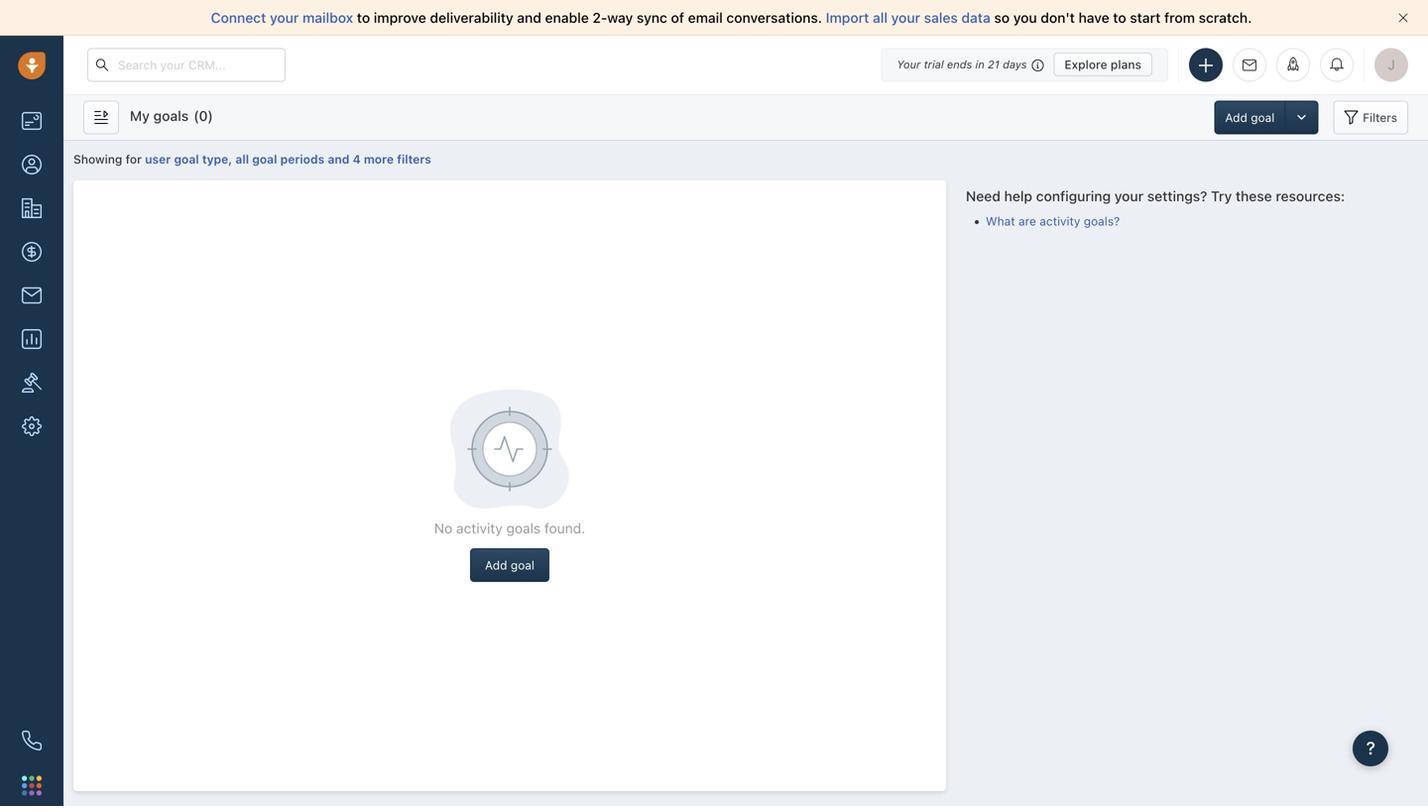 Task type: vqa. For each thing, say whether or not it's contained in the screenshot.
1st the to from right
yes



Task type: describe. For each thing, give the bounding box(es) containing it.
4
[[353, 152, 361, 166]]

phone image
[[22, 731, 42, 751]]

filters
[[1363, 111, 1398, 124]]

my goals ( 0 )
[[130, 108, 213, 124]]

no activity goals found.
[[434, 520, 585, 537]]

showing for user goal type, all goal periods and 4 more filters
[[73, 152, 431, 166]]

)
[[208, 108, 213, 124]]

phone element
[[12, 721, 52, 761]]

goal right user
[[174, 152, 199, 166]]

improve
[[374, 9, 426, 26]]

explore
[[1065, 58, 1108, 71]]

add for add goal button to the top
[[1225, 111, 1248, 124]]

your trial ends in 21 days
[[897, 58, 1027, 71]]

close image
[[1399, 13, 1408, 23]]

need help configuring your settings? try these resources: what are activity goals?
[[966, 188, 1345, 228]]

2 to from the left
[[1113, 9, 1126, 26]]

these
[[1236, 188, 1272, 204]]

explore plans
[[1065, 58, 1142, 71]]

your inside need help configuring your settings? try these resources: what are activity goals?
[[1115, 188, 1144, 204]]

conversations.
[[727, 9, 822, 26]]

(
[[194, 108, 199, 124]]

your
[[897, 58, 921, 71]]

showing
[[73, 152, 122, 166]]

sync
[[637, 9, 667, 26]]

try
[[1211, 188, 1232, 204]]

so
[[994, 9, 1010, 26]]

deliverability
[[430, 9, 513, 26]]

1 vertical spatial add goal button
[[470, 549, 550, 582]]

0 vertical spatial add goal button
[[1214, 101, 1285, 134]]

my
[[130, 108, 150, 124]]

import
[[826, 9, 869, 26]]

1 vertical spatial goals
[[506, 520, 541, 537]]

goal left periods
[[252, 152, 277, 166]]

activity inside need help configuring your settings? try these resources: what are activity goals?
[[1040, 214, 1081, 228]]

explore plans link
[[1054, 53, 1153, 76]]

trial
[[924, 58, 944, 71]]

1 vertical spatial and
[[328, 152, 350, 166]]

0 horizontal spatial goals
[[153, 108, 189, 124]]

you
[[1013, 9, 1037, 26]]

help
[[1004, 188, 1033, 204]]

0 vertical spatial and
[[517, 9, 542, 26]]

add for the bottom add goal button
[[485, 558, 507, 572]]

import all your sales data link
[[826, 9, 994, 26]]

ends
[[947, 58, 972, 71]]

periods
[[280, 152, 325, 166]]

what are activity goals? link
[[986, 214, 1120, 228]]

connect your mailbox link
[[211, 9, 357, 26]]

resources:
[[1276, 188, 1345, 204]]

1 horizontal spatial your
[[891, 9, 921, 26]]



Task type: locate. For each thing, give the bounding box(es) containing it.
need
[[966, 188, 1001, 204]]

to
[[357, 9, 370, 26], [1113, 9, 1126, 26]]

0 horizontal spatial activity
[[456, 520, 503, 537]]

and
[[517, 9, 542, 26], [328, 152, 350, 166]]

of
[[671, 9, 684, 26]]

plans
[[1111, 58, 1142, 71]]

have
[[1079, 9, 1110, 26]]

start
[[1130, 9, 1161, 26]]

2-
[[593, 9, 607, 26]]

from
[[1164, 9, 1195, 26]]

goal down no activity goals found.
[[511, 558, 535, 572]]

mailbox
[[303, 9, 353, 26]]

add goal up these
[[1225, 111, 1275, 124]]

connect your mailbox to improve deliverability and enable 2-way sync of email conversations. import all your sales data so you don't have to start from scratch.
[[211, 9, 1252, 26]]

1 horizontal spatial add goal button
[[1214, 101, 1285, 134]]

add goal
[[1225, 111, 1275, 124], [485, 558, 535, 572]]

1 horizontal spatial to
[[1113, 9, 1126, 26]]

Search your CRM... text field
[[87, 48, 286, 82]]

add goal for the bottom add goal button
[[485, 558, 535, 572]]

and left 4
[[328, 152, 350, 166]]

all right import
[[873, 9, 888, 26]]

0 vertical spatial goals
[[153, 108, 189, 124]]

properties image
[[22, 373, 42, 393]]

all
[[873, 9, 888, 26], [235, 152, 249, 166]]

add goal button
[[1214, 101, 1285, 134], [470, 549, 550, 582]]

all right type, at top left
[[235, 152, 249, 166]]

1 to from the left
[[357, 9, 370, 26]]

0 horizontal spatial all
[[235, 152, 249, 166]]

scratch.
[[1199, 9, 1252, 26]]

what
[[986, 214, 1015, 228]]

goals left found.
[[506, 520, 541, 537]]

1 horizontal spatial activity
[[1040, 214, 1081, 228]]

1 horizontal spatial add
[[1225, 111, 1248, 124]]

0 horizontal spatial and
[[328, 152, 350, 166]]

0 vertical spatial activity
[[1040, 214, 1081, 228]]

0 vertical spatial add goal
[[1225, 111, 1275, 124]]

connect
[[211, 9, 266, 26]]

freshworks switcher image
[[22, 776, 42, 796]]

goals left (
[[153, 108, 189, 124]]

to right mailbox in the top of the page
[[357, 9, 370, 26]]

activity
[[1040, 214, 1081, 228], [456, 520, 503, 537]]

goal
[[1251, 111, 1275, 124], [174, 152, 199, 166], [252, 152, 277, 166], [511, 558, 535, 572]]

filters
[[397, 152, 431, 166]]

user goal type, all goal periods and 4 more filters link
[[145, 152, 431, 166]]

0 horizontal spatial add goal button
[[470, 549, 550, 582]]

filters button
[[1333, 101, 1408, 134]]

days
[[1003, 58, 1027, 71]]

1 horizontal spatial add goal
[[1225, 111, 1275, 124]]

0 horizontal spatial to
[[357, 9, 370, 26]]

0 horizontal spatial add
[[485, 558, 507, 572]]

add down no activity goals found.
[[485, 558, 507, 572]]

sales
[[924, 9, 958, 26]]

goals
[[153, 108, 189, 124], [506, 520, 541, 537]]

activity down configuring
[[1040, 214, 1081, 228]]

to left "start" at the top right of the page
[[1113, 9, 1126, 26]]

0 horizontal spatial add goal
[[485, 558, 535, 572]]

1 horizontal spatial all
[[873, 9, 888, 26]]

and left enable
[[517, 9, 542, 26]]

0
[[199, 108, 208, 124]]

don't
[[1041, 9, 1075, 26]]

for
[[126, 152, 142, 166]]

email
[[688, 9, 723, 26]]

in
[[976, 58, 985, 71]]

your
[[270, 9, 299, 26], [891, 9, 921, 26], [1115, 188, 1144, 204]]

way
[[607, 9, 633, 26]]

more
[[364, 152, 394, 166]]

1 vertical spatial all
[[235, 152, 249, 166]]

add goal down no activity goals found.
[[485, 558, 535, 572]]

data
[[962, 9, 991, 26]]

type,
[[202, 152, 232, 166]]

user
[[145, 152, 171, 166]]

1 vertical spatial activity
[[456, 520, 503, 537]]

add up try
[[1225, 111, 1248, 124]]

settings?
[[1147, 188, 1208, 204]]

found.
[[544, 520, 585, 537]]

goals?
[[1084, 214, 1120, 228]]

activity right 'no'
[[456, 520, 503, 537]]

add
[[1225, 111, 1248, 124], [485, 558, 507, 572]]

21
[[988, 58, 1000, 71]]

1 horizontal spatial goals
[[506, 520, 541, 537]]

are
[[1019, 214, 1036, 228]]

1 horizontal spatial and
[[517, 9, 542, 26]]

2 horizontal spatial your
[[1115, 188, 1144, 204]]

enable
[[545, 9, 589, 26]]

configuring
[[1036, 188, 1111, 204]]

0 vertical spatial add
[[1225, 111, 1248, 124]]

your left mailbox in the top of the page
[[270, 9, 299, 26]]

0 horizontal spatial your
[[270, 9, 299, 26]]

add goal for add goal button to the top
[[1225, 111, 1275, 124]]

1 vertical spatial add
[[485, 558, 507, 572]]

your left sales
[[891, 9, 921, 26]]

0 vertical spatial all
[[873, 9, 888, 26]]

your up goals?
[[1115, 188, 1144, 204]]

add goal button up these
[[1214, 101, 1285, 134]]

1 vertical spatial add goal
[[485, 558, 535, 572]]

goal up these
[[1251, 111, 1275, 124]]

no
[[434, 520, 452, 537]]

add goal button down no activity goals found.
[[470, 549, 550, 582]]



